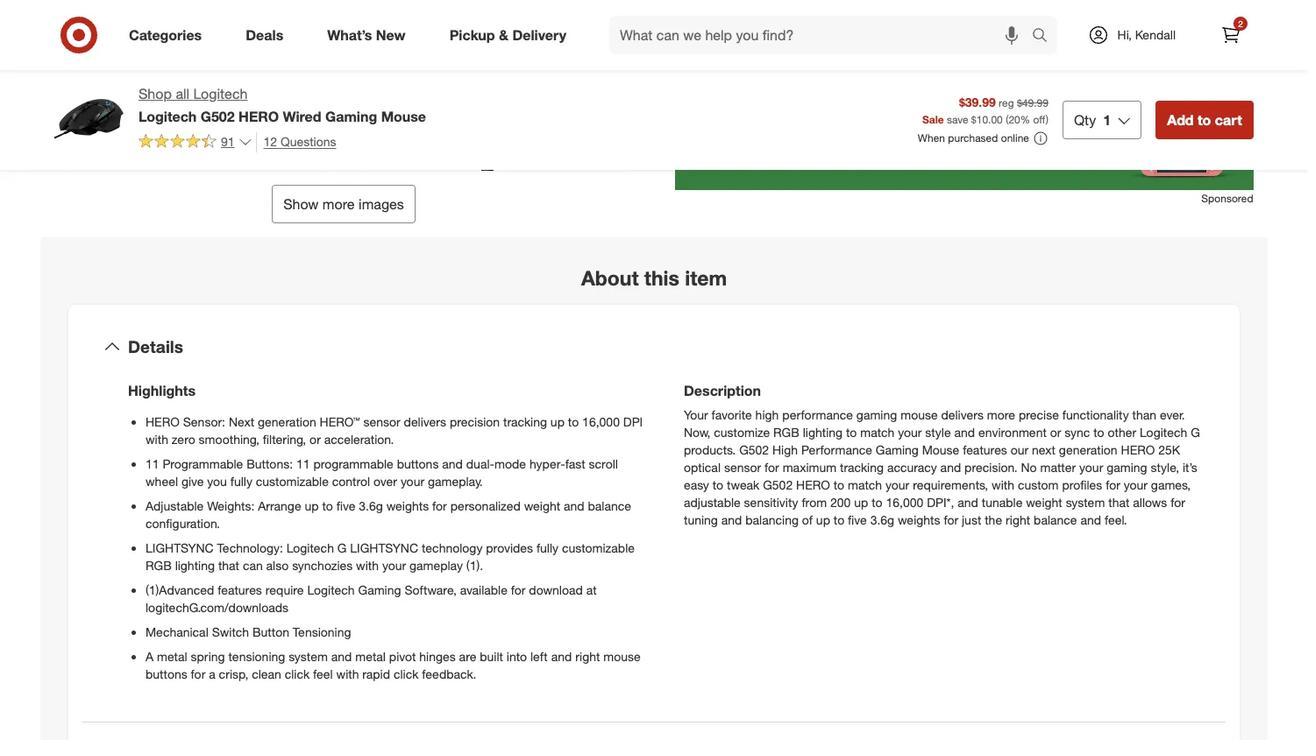 Task type: vqa. For each thing, say whether or not it's contained in the screenshot.
Iron Flame - (Empyrean) - by Rebecca Yarros (Hardcover)
no



Task type: describe. For each thing, give the bounding box(es) containing it.
to right the 200
[[872, 495, 883, 510]]

software,
[[405, 583, 457, 598]]

what's
[[327, 26, 372, 43]]

lighting inside "lightsync technology: logitech g lightsync technology provides fully customizable rgb lighting that can also synchozies with your gameplay (1)."
[[175, 558, 215, 573]]

tuning
[[684, 513, 718, 528]]

pickup
[[449, 26, 495, 43]]

feedback.
[[422, 667, 476, 682]]

1 vertical spatial g502
[[739, 443, 769, 457]]

technology
[[422, 541, 483, 556]]

five inside adjustable weights: arrange up to five 3.6g weights for personalized weight and balance configuration.
[[336, 499, 355, 514]]

synchozies
[[292, 558, 353, 573]]

mechanical switch button tensioning
[[146, 625, 351, 640]]

hero up from
[[796, 478, 830, 492]]

logitech down the shop
[[139, 108, 197, 125]]

advertisement region
[[675, 124, 1254, 190]]

logitechg.com/downloads
[[146, 600, 288, 615]]

filtering,
[[263, 432, 306, 447]]

weights inside description your favorite high performance gaming mouse delivers more precise functionality than ever. now, customize rgb lighting to match your style and environment or sync to other logitech g products. g502 high performance gaming mouse features our next generation hero 25k optical sensor for maximum tracking accuracy and precision. no matter your gaming style, it's easy to tweak g502 hero to match your requirements, with custom profiles for your games, adjustable sensitivity from 200 up to 16,000 dpi*, and tunable weight system that allows for tuning and balancing of up to five 3.6g weights for just the right balance and feel.
[[898, 513, 940, 528]]

spring
[[191, 649, 225, 664]]

your left the style in the bottom right of the page
[[898, 425, 922, 440]]

give
[[181, 474, 204, 489]]

your up 'profiles'
[[1079, 460, 1103, 475]]

can
[[243, 558, 263, 573]]

91 link
[[139, 132, 252, 154]]

what's new link
[[312, 16, 428, 54]]

generation inside description your favorite high performance gaming mouse delivers more precise functionality than ever. now, customize rgb lighting to match your style and environment or sync to other logitech g products. g502 high performance gaming mouse features our next generation hero 25k optical sensor for maximum tracking accuracy and precision. no matter your gaming style, it's easy to tweak g502 hero to match your requirements, with custom profiles for your games, adjustable sensitivity from 200 up to 16,000 dpi*, and tunable weight system that allows for tuning and balancing of up to five 3.6g weights for just the right balance and feel.
[[1059, 443, 1117, 457]]

gameplay.
[[428, 474, 483, 489]]

g502 inside shop all logitech logitech g502 hero wired gaming mouse
[[201, 108, 235, 125]]

favorite
[[711, 408, 752, 422]]

or inside hero sensor: next generation hero™ sensor delivers precision tracking up to 16,000 dpi with zero smoothing, filtering, or acceleration.
[[310, 432, 321, 447]]

1 lightsync from the left
[[146, 541, 214, 556]]

fast
[[565, 457, 585, 471]]

mouse inside description your favorite high performance gaming mouse delivers more precise functionality than ever. now, customize rgb lighting to match your style and environment or sync to other logitech g products. g502 high performance gaming mouse features our next generation hero 25k optical sensor for maximum tracking accuracy and precision. no matter your gaming style, it's easy to tweak g502 hero to match your requirements, with custom profiles for your games, adjustable sensitivity from 200 up to 16,000 dpi*, and tunable weight system that allows for tuning and balancing of up to five 3.6g weights for just the right balance and feel.
[[901, 408, 938, 422]]

technology:
[[217, 541, 283, 556]]

allows
[[1133, 495, 1167, 510]]

mouse inside shop all logitech logitech g502 hero wired gaming mouse
[[381, 108, 426, 125]]

and inside adjustable weights: arrange up to five 3.6g weights for personalized weight and balance configuration.
[[564, 499, 584, 514]]

show more images
[[283, 196, 404, 213]]

generation inside hero sensor: next generation hero™ sensor delivers precision tracking up to 16,000 dpi with zero smoothing, filtering, or acceleration.
[[258, 415, 316, 429]]

with inside the 'a metal spring tensioning system and metal pivot hinges are built into left and right mouse buttons for a crisp, clean click feel with rapid click feedback.'
[[336, 667, 359, 682]]

more inside description your favorite high performance gaming mouse delivers more precise functionality than ever. now, customize rgb lighting to match your style and environment or sync to other logitech g products. g502 high performance gaming mouse features our next generation hero 25k optical sensor for maximum tracking accuracy and precision. no matter your gaming style, it's easy to tweak g502 hero to match your requirements, with custom profiles for your games, adjustable sensitivity from 200 up to 16,000 dpi*, and tunable weight system that allows for tuning and balancing of up to five 3.6g weights for just the right balance and feel.
[[987, 408, 1015, 422]]

for down dpi*,
[[944, 513, 958, 528]]

performance
[[782, 408, 853, 422]]

over inside "11 programmable buttons: 11 programmable buttons and dual-mode hyper-fast scroll wheel give you fully customizable control over your gameplay."
[[373, 474, 397, 489]]

about this item
[[581, 266, 727, 290]]

hi, kendall
[[1117, 27, 1176, 42]]

functionality
[[1062, 408, 1129, 422]]

(
[[1006, 113, 1009, 126]]

customizable inside "11 programmable buttons: 11 programmable buttons and dual-mode hyper-fast scroll wheel give you fully customizable control over your gameplay."
[[256, 474, 329, 489]]

buttons inside "11 programmable buttons: 11 programmable buttons and dual-mode hyper-fast scroll wheel give you fully customizable control over your gameplay."
[[397, 457, 439, 471]]

fully inside "11 programmable buttons: 11 programmable buttons and dual-mode hyper-fast scroll wheel give you fully customizable control over your gameplay."
[[230, 474, 252, 489]]

weight inside adjustable weights: arrange up to five 3.6g weights for personalized weight and balance configuration.
[[524, 499, 560, 514]]

also
[[266, 558, 289, 573]]

control
[[332, 474, 370, 489]]

logitech inside (1)advanced features require logitech gaming software, available for download at logitechg.com/downloads
[[307, 583, 355, 598]]

products.
[[684, 443, 736, 457]]

this
[[644, 266, 679, 290]]

for down high
[[765, 460, 779, 475]]

at
[[586, 583, 597, 598]]

for right 'profiles'
[[1106, 478, 1120, 492]]

up inside adjustable weights: arrange up to five 3.6g weights for personalized weight and balance configuration.
[[305, 499, 319, 514]]

and up requirements,
[[940, 460, 961, 475]]

and up 'feel'
[[331, 649, 352, 664]]

your down accuracy
[[885, 478, 909, 492]]

sensor inside description your favorite high performance gaming mouse delivers more precise functionality than ever. now, customize rgb lighting to match your style and environment or sync to other logitech g products. g502 high performance gaming mouse features our next generation hero 25k optical sensor for maximum tracking accuracy and precision. no matter your gaming style, it's easy to tweak g502 hero to match your requirements, with custom profiles for your games, adjustable sensitivity from 200 up to 16,000 dpi*, and tunable weight system that allows for tuning and balancing of up to five 3.6g weights for just the right balance and feel.
[[724, 460, 761, 475]]

tracking inside description your favorite high performance gaming mouse delivers more precise functionality than ever. now, customize rgb lighting to match your style and environment or sync to other logitech g products. g502 high performance gaming mouse features our next generation hero 25k optical sensor for maximum tracking accuracy and precision. no matter your gaming style, it's easy to tweak g502 hero to match your requirements, with custom profiles for your games, adjustable sensitivity from 200 up to 16,000 dpi*, and tunable weight system that allows for tuning and balancing of up to five 3.6g weights for just the right balance and feel.
[[840, 460, 884, 475]]

mouse inside the 'a metal spring tensioning system and metal pivot hinges are built into left and right mouse buttons for a crisp, clean click feel with rapid click feedback.'
[[603, 649, 641, 664]]

five inside description your favorite high performance gaming mouse delivers more precise functionality than ever. now, customize rgb lighting to match your style and environment or sync to other logitech g products. g502 high performance gaming mouse features our next generation hero 25k optical sensor for maximum tracking accuracy and precision. no matter your gaming style, it's easy to tweak g502 hero to match your requirements, with custom profiles for your games, adjustable sensitivity from 200 up to 16,000 dpi*, and tunable weight system that allows for tuning and balancing of up to five 3.6g weights for just the right balance and feel.
[[848, 513, 867, 528]]

lightsync technology: logitech g lightsync technology provides fully customizable rgb lighting that can also synchozies with your gameplay (1).
[[146, 541, 635, 573]]

sponsored
[[1202, 192, 1254, 205]]

logitech g502 hero wired gaming mouse, 5 of 10 image
[[54, 0, 337, 171]]

maximum
[[783, 460, 837, 475]]

search
[[1024, 28, 1066, 45]]

a metal spring tensioning system and metal pivot hinges are built into left and right mouse buttons for a crisp, clean click feel with rapid click feedback.
[[146, 649, 641, 682]]

your up allows
[[1124, 478, 1148, 492]]

for inside the 'a metal spring tensioning system and metal pivot hinges are built into left and right mouse buttons for a crisp, clean click feel with rapid click feedback.'
[[191, 667, 205, 682]]

profiles
[[1062, 478, 1102, 492]]

customizable inside "lightsync technology: logitech g lightsync technology provides fully customizable rgb lighting that can also synchozies with your gameplay (1)."
[[562, 541, 635, 556]]

you
[[207, 474, 227, 489]]

require
[[265, 583, 304, 598]]

to inside adjustable weights: arrange up to five 3.6g weights for personalized weight and balance configuration.
[[322, 499, 333, 514]]

for down games,
[[1171, 495, 1185, 510]]

arrange
[[258, 499, 301, 514]]

3.6g inside description your favorite high performance gaming mouse delivers more precise functionality than ever. now, customize rgb lighting to match your style and environment or sync to other logitech g products. g502 high performance gaming mouse features our next generation hero 25k optical sensor for maximum tracking accuracy and precision. no matter your gaming style, it's easy to tweak g502 hero to match your requirements, with custom profiles for your games, adjustable sensitivity from 200 up to 16,000 dpi*, and tunable weight system that allows for tuning and balancing of up to five 3.6g weights for just the right balance and feel.
[[870, 513, 894, 528]]

off
[[1033, 113, 1046, 126]]

style,
[[1151, 460, 1179, 475]]

your inside "11 programmable buttons: 11 programmable buttons and dual-mode hyper-fast scroll wheel give you fully customizable control over your gameplay."
[[401, 474, 424, 489]]

categories
[[129, 26, 202, 43]]

2 lightsync from the left
[[350, 541, 418, 556]]

all
[[176, 85, 189, 103]]

11 programmable buttons: 11 programmable buttons and dual-mode hyper-fast scroll wheel give you fully customizable control over your gameplay.
[[146, 457, 618, 489]]

and up the just
[[958, 495, 978, 510]]

with inside "lightsync technology: logitech g lightsync technology provides fully customizable rgb lighting that can also synchozies with your gameplay (1)."
[[356, 558, 379, 573]]

25k
[[1158, 443, 1180, 457]]

gaming inside (1)advanced features require logitech gaming software, available for download at logitechg.com/downloads
[[358, 583, 401, 598]]

add
[[1167, 111, 1194, 129]]

that inside "lightsync technology: logitech g lightsync technology provides fully customizable rgb lighting that can also synchozies with your gameplay (1)."
[[218, 558, 239, 573]]

download
[[529, 583, 583, 598]]

feel.
[[1105, 513, 1127, 528]]

tweak
[[727, 478, 759, 492]]

precise
[[1019, 408, 1059, 422]]

to inside hero sensor: next generation hero™ sensor delivers precision tracking up to 16,000 dpi with zero smoothing, filtering, or acceleration.
[[568, 415, 579, 429]]

weights:
[[207, 499, 254, 514]]

smoothing,
[[199, 432, 259, 447]]

when purchased online
[[918, 132, 1029, 145]]

logitech inside description your favorite high performance gaming mouse delivers more precise functionality than ever. now, customize rgb lighting to match your style and environment or sync to other logitech g products. g502 high performance gaming mouse features our next generation hero 25k optical sensor for maximum tracking accuracy and precision. no matter your gaming style, it's easy to tweak g502 hero to match your requirements, with custom profiles for your games, adjustable sensitivity from 200 up to 16,000 dpi*, and tunable weight system that allows for tuning and balancing of up to five 3.6g weights for just the right balance and feel.
[[1140, 425, 1187, 440]]

to up the 200
[[834, 478, 844, 492]]

up right of
[[816, 513, 830, 528]]

adjustable
[[146, 499, 204, 514]]

tensioning
[[293, 625, 351, 640]]

1 metal from the left
[[157, 649, 187, 664]]

next
[[229, 415, 254, 429]]

feel
[[313, 667, 333, 682]]

a
[[146, 649, 153, 664]]

save
[[947, 113, 968, 126]]

16,000 inside description your favorite high performance gaming mouse delivers more precise functionality than ever. now, customize rgb lighting to match your style and environment or sync to other logitech g products. g502 high performance gaming mouse features our next generation hero 25k optical sensor for maximum tracking accuracy and precision. no matter your gaming style, it's easy to tweak g502 hero to match your requirements, with custom profiles for your games, adjustable sensitivity from 200 up to 16,000 dpi*, and tunable weight system that allows for tuning and balancing of up to five 3.6g weights for just the right balance and feel.
[[886, 495, 923, 510]]

and left the feel. at the right bottom of page
[[1080, 513, 1101, 528]]

description your favorite high performance gaming mouse delivers more precise functionality than ever. now, customize rgb lighting to match your style and environment or sync to other logitech g products. g502 high performance gaming mouse features our next generation hero 25k optical sensor for maximum tracking accuracy and precision. no matter your gaming style, it's easy to tweak g502 hero to match your requirements, with custom profiles for your games, adjustable sensitivity from 200 up to 16,000 dpi*, and tunable weight system that allows for tuning and balancing of up to five 3.6g weights for just the right balance and feel.
[[684, 382, 1200, 528]]

2 11 from the left
[[296, 457, 310, 471]]

image of logitech g502 hero wired gaming mouse image
[[54, 84, 124, 154]]

hero sensor: next generation hero™ sensor delivers precision tracking up to 16,000 dpi with zero smoothing, filtering, or acceleration.
[[146, 415, 643, 447]]

1 click from the left
[[285, 667, 310, 682]]

&
[[499, 26, 508, 43]]

12 questions link
[[256, 132, 336, 152]]

to down functionality
[[1093, 425, 1104, 440]]

delivers inside hero sensor: next generation hero™ sensor delivers precision tracking up to 16,000 dpi with zero smoothing, filtering, or acceleration.
[[404, 415, 446, 429]]

weight inside description your favorite high performance gaming mouse delivers more precise functionality than ever. now, customize rgb lighting to match your style and environment or sync to other logitech g products. g502 high performance gaming mouse features our next generation hero 25k optical sensor for maximum tracking accuracy and precision. no matter your gaming style, it's easy to tweak g502 hero to match your requirements, with custom profiles for your games, adjustable sensitivity from 200 up to 16,000 dpi*, and tunable weight system that allows for tuning and balancing of up to five 3.6g weights for just the right balance and feel.
[[1026, 495, 1062, 510]]

for inside (1)advanced features require logitech gaming software, available for download at logitechg.com/downloads
[[511, 583, 526, 598]]

sync
[[1065, 425, 1090, 440]]

no
[[1021, 460, 1037, 475]]

or inside description your favorite high performance gaming mouse delivers more precise functionality than ever. now, customize rgb lighting to match your style and environment or sync to other logitech g products. g502 high performance gaming mouse features our next generation hero 25k optical sensor for maximum tracking accuracy and precision. no matter your gaming style, it's easy to tweak g502 hero to match your requirements, with custom profiles for your games, adjustable sensitivity from 200 up to 16,000 dpi*, and tunable weight system that allows for tuning and balancing of up to five 3.6g weights for just the right balance and feel.
[[1050, 425, 1061, 440]]

what's new
[[327, 26, 406, 43]]

sale
[[922, 113, 944, 126]]

qty
[[1074, 111, 1096, 129]]

2 click from the left
[[394, 667, 419, 682]]

kendall
[[1135, 27, 1176, 42]]

fully inside "lightsync technology: logitech g lightsync technology provides fully customizable rgb lighting that can also synchozies with your gameplay (1)."
[[536, 541, 558, 556]]

switch
[[212, 625, 249, 640]]

accuracy
[[887, 460, 937, 475]]

performance
[[801, 443, 872, 457]]

environment
[[978, 425, 1047, 440]]

0 vertical spatial match
[[860, 425, 895, 440]]

weights inside adjustable weights: arrange up to five 3.6g weights for personalized weight and balance configuration.
[[386, 499, 429, 514]]

clean
[[252, 667, 281, 682]]

show more images button
[[272, 185, 415, 224]]

precision
[[450, 415, 500, 429]]

gameplay
[[409, 558, 463, 573]]

high
[[772, 443, 798, 457]]

available
[[460, 583, 507, 598]]



Task type: locate. For each thing, give the bounding box(es) containing it.
0 horizontal spatial or
[[310, 432, 321, 447]]

balance inside description your favorite high performance gaming mouse delivers more precise functionality than ever. now, customize rgb lighting to match your style and environment or sync to other logitech g products. g502 high performance gaming mouse features our next generation hero 25k optical sensor for maximum tracking accuracy and precision. no matter your gaming style, it's easy to tweak g502 hero to match your requirements, with custom profiles for your games, adjustable sensitivity from 200 up to 16,000 dpi*, and tunable weight system that allows for tuning and balancing of up to five 3.6g weights for just the right balance and feel.
[[1034, 513, 1077, 528]]

of
[[802, 513, 813, 528]]

balance down custom
[[1034, 513, 1077, 528]]

customizable up arrange
[[256, 474, 329, 489]]

lighting up (1)advanced
[[175, 558, 215, 573]]

and right the style in the bottom right of the page
[[954, 425, 975, 440]]

right down tunable
[[1006, 513, 1030, 528]]

or
[[1050, 425, 1061, 440], [310, 432, 321, 447]]

mouse
[[901, 408, 938, 422], [603, 649, 641, 664]]

hero inside shop all logitech logitech g502 hero wired gaming mouse
[[238, 108, 279, 125]]

0 horizontal spatial over
[[373, 474, 397, 489]]

adjustable
[[684, 495, 741, 510]]

that inside description your favorite high performance gaming mouse delivers more precise functionality than ever. now, customize rgb lighting to match your style and environment or sync to other logitech g products. g502 high performance gaming mouse features our next generation hero 25k optical sensor for maximum tracking accuracy and precision. no matter your gaming style, it's easy to tweak g502 hero to match your requirements, with custom profiles for your games, adjustable sensitivity from 200 up to 16,000 dpi*, and tunable weight system that allows for tuning and balancing of up to five 3.6g weights for just the right balance and feel.
[[1108, 495, 1130, 510]]

(1)advanced
[[146, 583, 214, 598]]

to down the 200
[[834, 513, 844, 528]]

1 horizontal spatial buttons
[[397, 457, 439, 471]]

2 vertical spatial gaming
[[358, 583, 401, 598]]

mouse up the style in the bottom right of the page
[[901, 408, 938, 422]]

0 horizontal spatial 11
[[146, 457, 159, 471]]

1 11 from the left
[[146, 457, 159, 471]]

1 vertical spatial mouse
[[922, 443, 959, 457]]

with up tunable
[[992, 478, 1014, 492]]

0 horizontal spatial right
[[575, 649, 600, 664]]

0 vertical spatial that
[[1108, 495, 1130, 510]]

system inside the 'a metal spring tensioning system and metal pivot hinges are built into left and right mouse buttons for a crisp, clean click feel with rapid click feedback.'
[[289, 649, 328, 664]]

0 vertical spatial g
[[1191, 425, 1200, 440]]

g inside description your favorite high performance gaming mouse delivers more precise functionality than ever. now, customize rgb lighting to match your style and environment or sync to other logitech g products. g502 high performance gaming mouse features our next generation hero 25k optical sensor for maximum tracking accuracy and precision. no matter your gaming style, it's easy to tweak g502 hero to match your requirements, with custom profiles for your games, adjustable sensitivity from 200 up to 16,000 dpi*, and tunable weight system that allows for tuning and balancing of up to five 3.6g weights for just the right balance and feel.
[[1191, 425, 1200, 440]]

weight down hyper-
[[524, 499, 560, 514]]

gaming down other
[[1107, 460, 1147, 475]]

your up adjustable weights: arrange up to five 3.6g weights for personalized weight and balance configuration.
[[401, 474, 424, 489]]

your
[[684, 408, 708, 422]]

g
[[1191, 425, 1200, 440], [337, 541, 347, 556]]

hero™
[[320, 415, 360, 429]]

and down adjustable
[[721, 513, 742, 528]]

g502 up 91
[[201, 108, 235, 125]]

)
[[1046, 113, 1048, 126]]

1 vertical spatial mouse
[[603, 649, 641, 664]]

0 vertical spatial 16,000
[[582, 415, 620, 429]]

3.6g down control
[[359, 499, 383, 514]]

to down control
[[322, 499, 333, 514]]

buttons inside the 'a metal spring tensioning system and metal pivot hinges are built into left and right mouse buttons for a crisp, clean click feel with rapid click feedback.'
[[146, 667, 187, 682]]

gaming down "lightsync technology: logitech g lightsync technology provides fully customizable rgb lighting that can also synchozies with your gameplay (1)."
[[358, 583, 401, 598]]

day
[[811, 7, 835, 24]]

16,000 inside hero sensor: next generation hero™ sensor delivers precision tracking up to 16,000 dpi with zero smoothing, filtering, or acceleration.
[[582, 415, 620, 429]]

lighting down performance on the right
[[803, 425, 843, 440]]

dpi
[[623, 415, 643, 429]]

0 horizontal spatial click
[[285, 667, 310, 682]]

1 horizontal spatial 16,000
[[886, 495, 923, 510]]

with up (1)advanced features require logitech gaming software, available for download at logitechg.com/downloads
[[356, 558, 379, 573]]

0 horizontal spatial customizable
[[256, 474, 329, 489]]

1 horizontal spatial fully
[[536, 541, 558, 556]]

with inside description your favorite high performance gaming mouse delivers more precise functionality than ever. now, customize rgb lighting to match your style and environment or sync to other logitech g products. g502 high performance gaming mouse features our next generation hero 25k optical sensor for maximum tracking accuracy and precision. no matter your gaming style, it's easy to tweak g502 hero to match your requirements, with custom profiles for your games, adjustable sensitivity from 200 up to 16,000 dpi*, and tunable weight system that allows for tuning and balancing of up to five 3.6g weights for just the right balance and feel.
[[992, 478, 1014, 492]]

for down gameplay.
[[432, 499, 447, 514]]

0 vertical spatial system
[[1066, 495, 1105, 510]]

hyper-
[[529, 457, 565, 471]]

mechanical
[[146, 625, 208, 640]]

lightsync down configuration.
[[146, 541, 214, 556]]

1 vertical spatial customizable
[[562, 541, 635, 556]]

and inside "11 programmable buttons: 11 programmable buttons and dual-mode hyper-fast scroll wheel give you fully customizable control over your gameplay."
[[442, 457, 463, 471]]

to up fast
[[568, 415, 579, 429]]

rapid
[[362, 667, 390, 682]]

crisp,
[[219, 667, 248, 682]]

1 vertical spatial rgb
[[146, 558, 172, 573]]

1 horizontal spatial right
[[1006, 513, 1030, 528]]

features up the precision.
[[963, 443, 1007, 457]]

metal
[[157, 649, 187, 664], [355, 649, 386, 664]]

images
[[359, 196, 404, 213]]

gaming right wired in the top of the page
[[325, 108, 377, 125]]

mouse inside description your favorite high performance gaming mouse delivers more precise functionality than ever. now, customize rgb lighting to match your style and environment or sync to other logitech g products. g502 high performance gaming mouse features our next generation hero 25k optical sensor for maximum tracking accuracy and precision. no matter your gaming style, it's easy to tweak g502 hero to match your requirements, with custom profiles for your games, adjustable sensitivity from 200 up to 16,000 dpi*, and tunable weight system that allows for tuning and balancing of up to five 3.6g weights for just the right balance and feel.
[[922, 443, 959, 457]]

2 metal from the left
[[355, 649, 386, 664]]

0 vertical spatial g502
[[201, 108, 235, 125]]

1 horizontal spatial or
[[1050, 425, 1061, 440]]

1 vertical spatial match
[[848, 478, 882, 492]]

0 horizontal spatial tracking
[[503, 415, 547, 429]]

click
[[285, 667, 310, 682], [394, 667, 419, 682]]

1 vertical spatial buttons
[[146, 667, 187, 682]]

g502 down customize
[[739, 443, 769, 457]]

0 vertical spatial buttons
[[397, 457, 439, 471]]

sensor inside hero sensor: next generation hero™ sensor delivers precision tracking up to 16,000 dpi with zero smoothing, filtering, or acceleration.
[[363, 415, 400, 429]]

redcard
[[738, 27, 787, 42]]

for right available
[[511, 583, 526, 598]]

metal right the a
[[157, 649, 187, 664]]

0 horizontal spatial weight
[[524, 499, 560, 514]]

logitech up synchozies
[[286, 541, 334, 556]]

five down the 200
[[848, 513, 867, 528]]

rgb inside description your favorite high performance gaming mouse delivers more precise functionality than ever. now, customize rgb lighting to match your style and environment or sync to other logitech g products. g502 high performance gaming mouse features our next generation hero 25k optical sensor for maximum tracking accuracy and precision. no matter your gaming style, it's easy to tweak g502 hero to match your requirements, with custom profiles for your games, adjustable sensitivity from 200 up to 16,000 dpi*, and tunable weight system that allows for tuning and balancing of up to five 3.6g weights for just the right balance and feel.
[[773, 425, 799, 440]]

gaming
[[856, 408, 897, 422], [1107, 460, 1147, 475]]

generation down sync
[[1059, 443, 1117, 457]]

1 vertical spatial that
[[218, 558, 239, 573]]

0 vertical spatial generation
[[258, 415, 316, 429]]

0 horizontal spatial rgb
[[146, 558, 172, 573]]

or up next
[[1050, 425, 1061, 440]]

up up hyper-
[[550, 415, 565, 429]]

online
[[1001, 132, 1029, 145]]

button
[[252, 625, 289, 640]]

rgb inside "lightsync technology: logitech g lightsync technology provides fully customizable rgb lighting that can also synchozies with your gameplay (1)."
[[146, 558, 172, 573]]

1 vertical spatial sensor
[[724, 460, 761, 475]]

right
[[1006, 513, 1030, 528], [575, 649, 600, 664]]

1 horizontal spatial delivers
[[941, 408, 984, 422]]

and right left
[[551, 649, 572, 664]]

logitech down synchozies
[[307, 583, 355, 598]]

g up 'it's'
[[1191, 425, 1200, 440]]

1 horizontal spatial 3.6g
[[870, 513, 894, 528]]

right inside the 'a metal spring tensioning system and metal pivot hinges are built into left and right mouse buttons for a crisp, clean click feel with rapid click feedback.'
[[575, 649, 600, 664]]

1 vertical spatial over
[[373, 474, 397, 489]]

features inside description your favorite high performance gaming mouse delivers more precise functionality than ever. now, customize rgb lighting to match your style and environment or sync to other logitech g products. g502 high performance gaming mouse features our next generation hero 25k optical sensor for maximum tracking accuracy and precision. no matter your gaming style, it's easy to tweak g502 hero to match your requirements, with custom profiles for your games, adjustable sensitivity from 200 up to 16,000 dpi*, and tunable weight system that allows for tuning and balancing of up to five 3.6g weights for just the right balance and feel.
[[963, 443, 1007, 457]]

more up environment
[[987, 408, 1015, 422]]

lightsync down adjustable weights: arrange up to five 3.6g weights for personalized weight and balance configuration.
[[350, 541, 418, 556]]

save 5% every day with redcard
[[710, 7, 835, 42]]

programmable
[[163, 457, 243, 471]]

with right 'feel'
[[336, 667, 359, 682]]

1 horizontal spatial g
[[1191, 425, 1200, 440]]

1 vertical spatial 16,000
[[886, 495, 923, 510]]

sensor up acceleration.
[[363, 415, 400, 429]]

0 horizontal spatial delivers
[[404, 415, 446, 429]]

1 horizontal spatial lightsync
[[350, 541, 418, 556]]

games,
[[1151, 478, 1191, 492]]

1 horizontal spatial that
[[1108, 495, 1130, 510]]

1 vertical spatial gaming
[[1107, 460, 1147, 475]]

0 horizontal spatial that
[[218, 558, 239, 573]]

up right the 200
[[854, 495, 868, 510]]

0 vertical spatial fully
[[230, 474, 252, 489]]

0 vertical spatial mouse
[[381, 108, 426, 125]]

just
[[962, 513, 981, 528]]

1 horizontal spatial generation
[[1059, 443, 1117, 457]]

system down 'profiles'
[[1066, 495, 1105, 510]]

five down control
[[336, 499, 355, 514]]

shop all logitech logitech g502 hero wired gaming mouse
[[139, 85, 426, 125]]

system inside description your favorite high performance gaming mouse delivers more precise functionality than ever. now, customize rgb lighting to match your style and environment or sync to other logitech g products. g502 high performance gaming mouse features our next generation hero 25k optical sensor for maximum tracking accuracy and precision. no matter your gaming style, it's easy to tweak g502 hero to match your requirements, with custom profiles for your games, adjustable sensitivity from 200 up to 16,000 dpi*, and tunable weight system that allows for tuning and balancing of up to five 3.6g weights for just the right balance and feel.
[[1066, 495, 1105, 510]]

3.6g down accuracy
[[870, 513, 894, 528]]

0 horizontal spatial more
[[322, 196, 355, 213]]

3.6g
[[359, 499, 383, 514], [870, 513, 894, 528]]

that up the feel. at the right bottom of page
[[1108, 495, 1130, 510]]

0 horizontal spatial metal
[[157, 649, 187, 664]]

1 horizontal spatial more
[[987, 408, 1015, 422]]

up inside hero sensor: next generation hero™ sensor delivers precision tracking up to 16,000 dpi with zero smoothing, filtering, or acceleration.
[[550, 415, 565, 429]]

for inside adjustable weights: arrange up to five 3.6g weights for personalized weight and balance configuration.
[[432, 499, 447, 514]]

your inside "lightsync technology: logitech g lightsync technology provides fully customizable rgb lighting that can also synchozies with your gameplay (1)."
[[382, 558, 406, 573]]

click down pivot
[[394, 667, 419, 682]]

sensor up the tweak
[[724, 460, 761, 475]]

for left the 'a'
[[191, 667, 205, 682]]

1 horizontal spatial 11
[[296, 457, 310, 471]]

adjustable weights: arrange up to five 3.6g weights for personalized weight and balance configuration.
[[146, 499, 631, 531]]

click left 'feel'
[[285, 667, 310, 682]]

g502 up sensitivity
[[763, 478, 793, 492]]

or down hero™
[[310, 432, 321, 447]]

0 horizontal spatial features
[[218, 583, 262, 598]]

customizable up at
[[562, 541, 635, 556]]

lighting inside description your favorite high performance gaming mouse delivers more precise functionality than ever. now, customize rgb lighting to match your style and environment or sync to other logitech g products. g502 high performance gaming mouse features our next generation hero 25k optical sensor for maximum tracking accuracy and precision. no matter your gaming style, it's easy to tweak g502 hero to match your requirements, with custom profiles for your games, adjustable sensitivity from 200 up to 16,000 dpi*, and tunable weight system that allows for tuning and balancing of up to five 3.6g weights for just the right balance and feel.
[[803, 425, 843, 440]]

0 horizontal spatial generation
[[258, 415, 316, 429]]

0 horizontal spatial gaming
[[856, 408, 897, 422]]

built
[[480, 649, 503, 664]]

add to cart button
[[1156, 101, 1254, 139]]

1 vertical spatial fully
[[536, 541, 558, 556]]

generation
[[258, 415, 316, 429], [1059, 443, 1117, 457]]

more right show
[[322, 196, 355, 213]]

every
[[771, 7, 808, 24]]

to inside button
[[1198, 111, 1211, 129]]

mouse down new
[[381, 108, 426, 125]]

delivery
[[512, 26, 566, 43]]

0 horizontal spatial buttons
[[146, 667, 187, 682]]

to
[[1198, 111, 1211, 129], [568, 415, 579, 429], [846, 425, 857, 440], [1093, 425, 1104, 440], [713, 478, 723, 492], [834, 478, 844, 492], [872, 495, 883, 510], [322, 499, 333, 514], [834, 513, 844, 528]]

your up (1)advanced features require logitech gaming software, available for download at logitechg.com/downloads
[[382, 558, 406, 573]]

0 vertical spatial gaming
[[325, 108, 377, 125]]

hero
[[238, 108, 279, 125], [146, 415, 180, 429], [1121, 443, 1155, 457], [796, 478, 830, 492]]

match up 'performance'
[[860, 425, 895, 440]]

What can we help you find? suggestions appear below search field
[[609, 16, 1036, 54]]

0 vertical spatial right
[[1006, 513, 1030, 528]]

12 questions
[[264, 134, 336, 149]]

requirements,
[[913, 478, 988, 492]]

0 vertical spatial customizable
[[256, 474, 329, 489]]

1 horizontal spatial balance
[[1034, 513, 1077, 528]]

0 vertical spatial sensor
[[363, 415, 400, 429]]

0 horizontal spatial g
[[337, 541, 347, 556]]

to up adjustable
[[713, 478, 723, 492]]

1 vertical spatial lighting
[[175, 558, 215, 573]]

1 vertical spatial right
[[575, 649, 600, 664]]

1 horizontal spatial gaming
[[1107, 460, 1147, 475]]

gaming inside description your favorite high performance gaming mouse delivers more precise functionality than ever. now, customize rgb lighting to match your style and environment or sync to other logitech g products. g502 high performance gaming mouse features our next generation hero 25k optical sensor for maximum tracking accuracy and precision. no matter your gaming style, it's easy to tweak g502 hero to match your requirements, with custom profiles for your games, adjustable sensitivity from 200 up to 16,000 dpi*, and tunable weight system that allows for tuning and balancing of up to five 3.6g weights for just the right balance and feel.
[[876, 443, 919, 457]]

precision.
[[964, 460, 1017, 475]]

rgb up (1)advanced
[[146, 558, 172, 573]]

with inside hero sensor: next generation hero™ sensor delivers precision tracking up to 16,000 dpi with zero smoothing, filtering, or acceleration.
[[146, 432, 168, 447]]

questions
[[281, 134, 336, 149]]

1 horizontal spatial mouse
[[922, 443, 959, 457]]

g502
[[201, 108, 235, 125], [739, 443, 769, 457], [763, 478, 793, 492]]

tunable
[[982, 495, 1023, 510]]

logitech right all
[[193, 85, 248, 103]]

match up the 200
[[848, 478, 882, 492]]

1 vertical spatial gaming
[[876, 443, 919, 457]]

0 vertical spatial lighting
[[803, 425, 843, 440]]

11 down filtering,
[[296, 457, 310, 471]]

mouse right left
[[603, 649, 641, 664]]

(1).
[[466, 558, 483, 573]]

buttons down the a
[[146, 667, 187, 682]]

0 horizontal spatial system
[[289, 649, 328, 664]]

%
[[1020, 113, 1030, 126]]

logitech
[[193, 85, 248, 103], [139, 108, 197, 125], [1140, 425, 1187, 440], [286, 541, 334, 556], [307, 583, 355, 598]]

1 vertical spatial g
[[337, 541, 347, 556]]

delivers left precision
[[404, 415, 446, 429]]

balance down scroll
[[588, 499, 631, 514]]

16,000 down accuracy
[[886, 495, 923, 510]]

lighting
[[803, 425, 843, 440], [175, 558, 215, 573]]

0 vertical spatial more
[[322, 196, 355, 213]]

dpi*,
[[927, 495, 954, 510]]

1 horizontal spatial click
[[394, 667, 419, 682]]

gaming up accuracy
[[876, 443, 919, 457]]

image gallery element
[[54, 0, 633, 224]]

right right left
[[575, 649, 600, 664]]

hero up 12
[[238, 108, 279, 125]]

logitech g502 hero wired gaming mouse, 6 of 10 image
[[351, 0, 633, 171]]

1
[[1103, 111, 1111, 129]]

mouse down the style in the bottom right of the page
[[922, 443, 959, 457]]

customizable
[[256, 474, 329, 489], [562, 541, 635, 556]]

tracking down 'performance'
[[840, 460, 884, 475]]

metal up the rapid
[[355, 649, 386, 664]]

tracking inside hero sensor: next generation hero™ sensor delivers precision tracking up to 16,000 dpi with zero smoothing, filtering, or acceleration.
[[503, 415, 547, 429]]

0 vertical spatial rgb
[[773, 425, 799, 440]]

style
[[925, 425, 951, 440]]

0 vertical spatial over
[[738, 63, 767, 80]]

over right pay
[[738, 63, 767, 80]]

1 horizontal spatial mouse
[[901, 408, 938, 422]]

cart
[[1215, 111, 1242, 129]]

3.6g inside adjustable weights: arrange up to five 3.6g weights for personalized weight and balance configuration.
[[359, 499, 383, 514]]

about
[[581, 266, 639, 290]]

delivers inside description your favorite high performance gaming mouse delivers more precise functionality than ever. now, customize rgb lighting to match your style and environment or sync to other logitech g products. g502 high performance gaming mouse features our next generation hero 25k optical sensor for maximum tracking accuracy and precision. no matter your gaming style, it's easy to tweak g502 hero to match your requirements, with custom profiles for your games, adjustable sensitivity from 200 up to 16,000 dpi*, and tunable weight system that allows for tuning and balancing of up to five 3.6g weights for just the right balance and feel.
[[941, 408, 984, 422]]

time
[[771, 63, 800, 80]]

matter
[[1040, 460, 1076, 475]]

2 vertical spatial g502
[[763, 478, 793, 492]]

up right arrange
[[305, 499, 319, 514]]

16,000 left the dpi
[[582, 415, 620, 429]]

with left zero
[[146, 432, 168, 447]]

delivers up the style in the bottom right of the page
[[941, 408, 984, 422]]

with
[[146, 432, 168, 447], [992, 478, 1014, 492], [356, 558, 379, 573], [336, 667, 359, 682]]

1 horizontal spatial system
[[1066, 495, 1105, 510]]

5%
[[746, 7, 767, 24]]

show
[[283, 196, 319, 213]]

0 horizontal spatial weights
[[386, 499, 429, 514]]

0 vertical spatial tracking
[[503, 415, 547, 429]]

hero up zero
[[146, 415, 180, 429]]

weights down dpi*,
[[898, 513, 940, 528]]

scroll
[[589, 457, 618, 471]]

hero inside hero sensor: next generation hero™ sensor delivers precision tracking up to 16,000 dpi with zero smoothing, filtering, or acceleration.
[[146, 415, 180, 429]]

1 horizontal spatial weights
[[898, 513, 940, 528]]

pay over time
[[710, 63, 800, 80]]

0 horizontal spatial balance
[[588, 499, 631, 514]]

1 horizontal spatial metal
[[355, 649, 386, 664]]

1 horizontal spatial weight
[[1026, 495, 1062, 510]]

features down can
[[218, 583, 262, 598]]

1 horizontal spatial over
[[738, 63, 767, 80]]

0 horizontal spatial sensor
[[363, 415, 400, 429]]

1 horizontal spatial sensor
[[724, 460, 761, 475]]

11 up wheel at the bottom
[[146, 457, 159, 471]]

custom
[[1018, 478, 1059, 492]]

10.00
[[976, 113, 1003, 126]]

and down fast
[[564, 499, 584, 514]]

weight down custom
[[1026, 495, 1062, 510]]

gaming inside shop all logitech logitech g502 hero wired gaming mouse
[[325, 108, 377, 125]]

buttons down hero sensor: next generation hero™ sensor delivers precision tracking up to 16,000 dpi with zero smoothing, filtering, or acceleration.
[[397, 457, 439, 471]]

1 vertical spatial features
[[218, 583, 262, 598]]

1 horizontal spatial customizable
[[562, 541, 635, 556]]

to up 'performance'
[[846, 425, 857, 440]]

0 horizontal spatial mouse
[[381, 108, 426, 125]]

0 horizontal spatial five
[[336, 499, 355, 514]]

$49.99
[[1017, 97, 1048, 110]]

more inside button
[[322, 196, 355, 213]]

qty 1
[[1074, 111, 1111, 129]]

fully right provides
[[536, 541, 558, 556]]

1 horizontal spatial five
[[848, 513, 867, 528]]

$39.99 reg $49.99 sale save $ 10.00 ( 20 % off )
[[922, 95, 1048, 126]]

1 vertical spatial tracking
[[840, 460, 884, 475]]

tracking up mode
[[503, 415, 547, 429]]

categories link
[[114, 16, 224, 54]]

logitech inside "lightsync technology: logitech g lightsync technology provides fully customizable rgb lighting that can also synchozies with your gameplay (1)."
[[286, 541, 334, 556]]

mouse
[[381, 108, 426, 125], [922, 443, 959, 457]]

0 vertical spatial mouse
[[901, 408, 938, 422]]

0 horizontal spatial mouse
[[603, 649, 641, 664]]

deals link
[[231, 16, 305, 54]]

weights down "11 programmable buttons: 11 programmable buttons and dual-mode hyper-fast scroll wheel give you fully customizable control over your gameplay."
[[386, 499, 429, 514]]

logitech up 25k
[[1140, 425, 1187, 440]]

hi,
[[1117, 27, 1132, 42]]

1 horizontal spatial rgb
[[773, 425, 799, 440]]

1 vertical spatial generation
[[1059, 443, 1117, 457]]

hero down other
[[1121, 443, 1155, 457]]

features inside (1)advanced features require logitech gaming software, available for download at logitechg.com/downloads
[[218, 583, 262, 598]]

configuration.
[[146, 516, 220, 531]]

0 horizontal spatial lightsync
[[146, 541, 214, 556]]

personalized
[[450, 499, 521, 514]]

highlights
[[128, 382, 195, 400]]

that
[[1108, 495, 1130, 510], [218, 558, 239, 573]]

0 vertical spatial gaming
[[856, 408, 897, 422]]

1 horizontal spatial tracking
[[840, 460, 884, 475]]

1 horizontal spatial lighting
[[803, 425, 843, 440]]

right inside description your favorite high performance gaming mouse delivers more precise functionality than ever. now, customize rgb lighting to match your style and environment or sync to other logitech g products. g502 high performance gaming mouse features our next generation hero 25k optical sensor for maximum tracking accuracy and precision. no matter your gaming style, it's easy to tweak g502 hero to match your requirements, with custom profiles for your games, adjustable sensitivity from 200 up to 16,000 dpi*, and tunable weight system that allows for tuning and balancing of up to five 3.6g weights for just the right balance and feel.
[[1006, 513, 1030, 528]]

0 horizontal spatial 3.6g
[[359, 499, 383, 514]]

balance inside adjustable weights: arrange up to five 3.6g weights for personalized weight and balance configuration.
[[588, 499, 631, 514]]

description
[[684, 382, 761, 400]]

acceleration.
[[324, 432, 394, 447]]

up
[[550, 415, 565, 429], [854, 495, 868, 510], [305, 499, 319, 514], [816, 513, 830, 528]]

0 horizontal spatial 16,000
[[582, 415, 620, 429]]

g inside "lightsync technology: logitech g lightsync technology provides fully customizable rgb lighting that can also synchozies with your gameplay (1)."
[[337, 541, 347, 556]]

to right 'add'
[[1198, 111, 1211, 129]]



